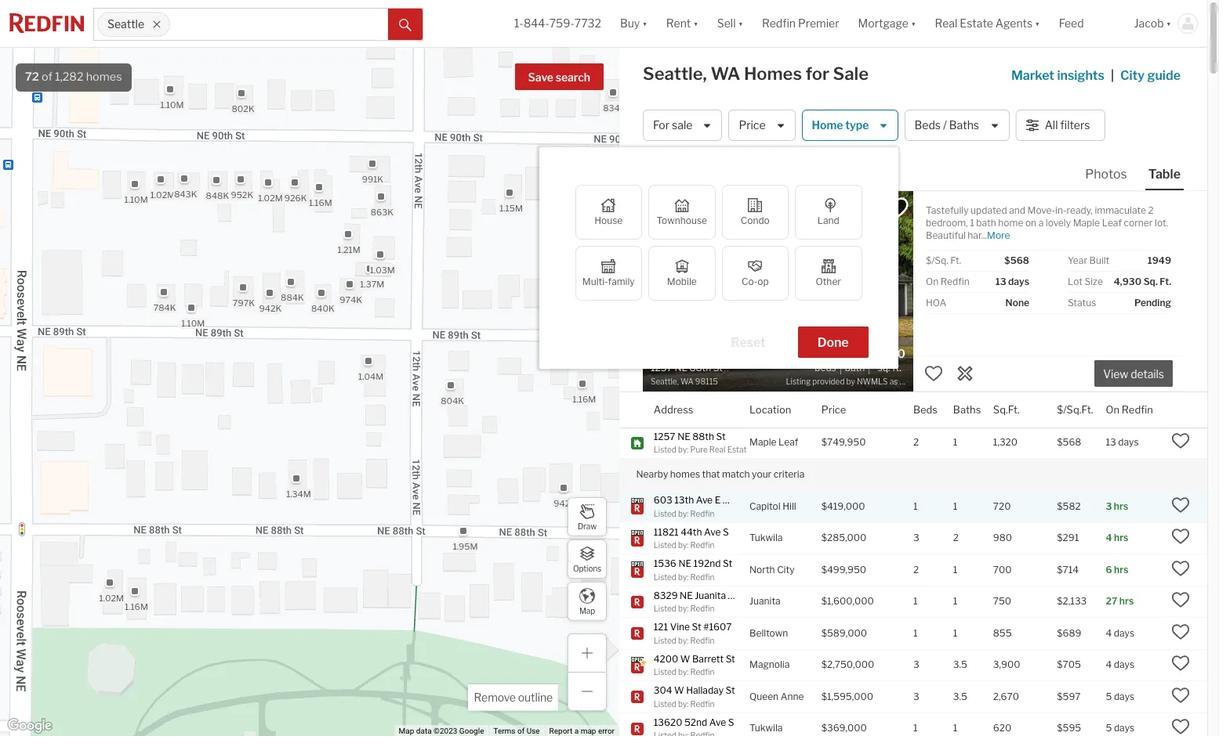 Task type: describe. For each thing, give the bounding box(es) containing it.
jacob ▾
[[1134, 17, 1171, 30]]

option group inside dialog
[[575, 185, 862, 301]]

save search
[[528, 71, 590, 84]]

4 days for $689
[[1106, 628, 1135, 640]]

784k
[[153, 302, 176, 313]]

beds / baths
[[915, 119, 979, 132]]

1.34m
[[286, 488, 311, 499]]

5 ▾ from the left
[[1035, 17, 1040, 30]]

on inside 'on redfin' button
[[1106, 403, 1120, 416]]

real inside dropdown button
[[935, 17, 958, 30]]

1-
[[514, 17, 524, 30]]

Mobile checkbox
[[648, 246, 715, 301]]

favorite this home image for 6 hrs
[[1171, 560, 1190, 579]]

1 vertical spatial city
[[777, 564, 795, 576]]

redfin inside 1536 ne 192nd st listed by: redfin
[[690, 573, 714, 582]]

1 down baths button
[[953, 437, 958, 449]]

1 vertical spatial beds
[[815, 362, 836, 374]]

w for 304
[[674, 685, 684, 697]]

$582
[[1057, 501, 1081, 513]]

capitol
[[750, 501, 781, 513]]

0 vertical spatial price button
[[729, 110, 795, 141]]

ave for 52nd
[[709, 717, 726, 729]]

map for map data ©2023 google
[[399, 728, 414, 736]]

year
[[1068, 255, 1087, 267]]

redfin down view details
[[1122, 403, 1153, 416]]

3 for 3,900
[[913, 660, 919, 671]]

1,320 for 1,320
[[993, 437, 1018, 449]]

photos button
[[1082, 166, 1145, 189]]

redfin left premier
[[762, 17, 796, 30]]

none
[[1006, 297, 1029, 309]]

/
[[943, 119, 947, 132]]

4200
[[654, 653, 678, 665]]

report a map error link
[[549, 728, 615, 736]]

favorite this home image for $291
[[1171, 528, 1190, 547]]

4 hrs
[[1106, 533, 1129, 544]]

home type button
[[802, 110, 898, 141]]

1 vertical spatial on redfin
[[1106, 403, 1153, 416]]

sell
[[717, 17, 736, 30]]

House checkbox
[[575, 185, 642, 240]]

in-
[[1055, 205, 1067, 216]]

next button image
[[883, 280, 898, 295]]

sq.ft. button
[[993, 393, 1020, 428]]

terms
[[493, 728, 516, 736]]

ready,
[[1067, 205, 1093, 216]]

done button
[[798, 327, 868, 358]]

by: for 11821
[[678, 541, 689, 550]]

ne for 8329
[[680, 590, 693, 602]]

3,900
[[993, 660, 1020, 671]]

0 horizontal spatial 13
[[996, 276, 1006, 288]]

tukwila for 13620 52nd ave s
[[750, 723, 783, 735]]

mortgage ▾ button
[[849, 0, 925, 47]]

#1607
[[703, 622, 732, 633]]

sq. for 4,930
[[1144, 276, 1158, 288]]

603
[[654, 495, 672, 506]]

lot.
[[1155, 217, 1168, 229]]

address button
[[654, 393, 693, 428]]

88th
[[693, 431, 714, 443]]

reset
[[731, 336, 766, 350]]

draw button
[[568, 498, 607, 537]]

1 right "$589,000"
[[913, 628, 918, 640]]

1 left 855
[[953, 628, 958, 640]]

1 vertical spatial 1.10m
[[124, 194, 148, 205]]

days for $595
[[1114, 723, 1135, 735]]

sq.ft.
[[993, 403, 1020, 416]]

hrs for 3 hrs
[[1114, 501, 1128, 513]]

of for terms
[[517, 728, 525, 736]]

0 horizontal spatial 13 days
[[996, 276, 1029, 288]]

use
[[527, 728, 540, 736]]

estate inside dropdown button
[[960, 17, 993, 30]]

days for $689
[[1114, 628, 1135, 640]]

1 vertical spatial 942k
[[554, 498, 576, 509]]

4 for $705
[[1106, 660, 1112, 671]]

days for $705
[[1114, 660, 1135, 671]]

favorite button checkbox
[[883, 195, 909, 222]]

1 right $1,600,000
[[913, 596, 918, 608]]

previous button image
[[658, 280, 673, 295]]

real estate agents ▾ link
[[935, 0, 1040, 47]]

Condo checkbox
[[722, 185, 789, 240]]

built
[[1089, 255, 1110, 267]]

other
[[816, 276, 841, 288]]

google
[[459, 728, 484, 736]]

tukwila for 11821 44th ave s
[[750, 533, 783, 544]]

7732
[[575, 17, 601, 30]]

27 hrs
[[1106, 596, 1134, 608]]

1 vertical spatial 13 days
[[1106, 437, 1139, 449]]

favorite this home image for 4 days
[[1171, 623, 1190, 642]]

nearby
[[636, 469, 668, 481]]

all filters button
[[1016, 110, 1105, 141]]

121 vine st #1607 listed by: redfin
[[654, 622, 732, 646]]

photo of 1257 ne 88th st, seattle, wa 98115 image
[[643, 191, 913, 392]]

2 inside 2 beds
[[822, 347, 829, 361]]

remove outline button
[[468, 685, 558, 712]]

listed for 121
[[654, 636, 676, 646]]

beds for beds button
[[913, 403, 938, 416]]

848k
[[206, 190, 229, 201]]

1 horizontal spatial price
[[821, 403, 846, 416]]

lot size
[[1068, 276, 1103, 288]]

13th
[[674, 495, 694, 506]]

840k
[[311, 303, 335, 314]]

mortgage
[[858, 17, 909, 30]]

favorite this home image for $597
[[1171, 687, 1190, 706]]

ave for 44th
[[704, 526, 721, 538]]

1 horizontal spatial city
[[1120, 68, 1145, 83]]

0 vertical spatial homes
[[86, 70, 122, 84]]

estate inside 1257 ne 88th st listed by: pure real estate maple leaf
[[727, 445, 751, 455]]

leaf inside 1257 ne 88th st listed by: pure real estate maple leaf
[[779, 437, 798, 449]]

seattle,
[[643, 64, 707, 84]]

insights
[[1057, 68, 1105, 83]]

2 inside tastefully updated and move-in-ready, immaculate 2 bedroom, 1 bath home on a lovely maple leaf corner lot. beautiful har...
[[1148, 205, 1154, 216]]

1257 ne 88th st listed by: pure real estate maple leaf
[[654, 431, 798, 455]]

0 horizontal spatial 1.02m
[[99, 593, 124, 604]]

0 horizontal spatial on
[[926, 276, 939, 288]]

agents
[[996, 17, 1033, 30]]

1.15m
[[500, 203, 523, 214]]

house
[[594, 215, 623, 227]]

6 hrs
[[1106, 564, 1129, 576]]

0 horizontal spatial $568
[[1004, 255, 1029, 267]]

1 vertical spatial price button
[[821, 393, 846, 428]]

bedroom,
[[926, 217, 968, 229]]

121
[[654, 622, 668, 633]]

1257 ne 88th st link
[[654, 431, 735, 444]]

remove outline
[[474, 692, 553, 705]]

72
[[25, 70, 39, 84]]

location
[[750, 403, 791, 416]]

1-844-759-7732 link
[[514, 17, 601, 30]]

co-op
[[742, 276, 769, 288]]

3 for 2,670
[[913, 691, 919, 703]]

listed for 1536
[[654, 573, 676, 582]]

beds button
[[913, 393, 938, 428]]

855
[[993, 628, 1012, 640]]

52nd
[[684, 717, 707, 729]]

sq. for 1,320
[[878, 362, 890, 374]]

google image
[[4, 717, 56, 737]]

all filters
[[1045, 119, 1090, 132]]

▾ for sell ▾
[[738, 17, 743, 30]]

nearby homes that match your criteria
[[636, 469, 805, 481]]

by: for 304
[[678, 700, 689, 709]]

▾ for jacob ▾
[[1166, 17, 1171, 30]]

1 vertical spatial a
[[574, 728, 579, 736]]

$369,000
[[821, 723, 867, 735]]

1 left 750
[[953, 596, 958, 608]]

submit search image
[[399, 19, 412, 31]]

st for 88th
[[716, 431, 726, 443]]

1 horizontal spatial 1.02m
[[150, 190, 175, 201]]

750
[[993, 596, 1011, 608]]

2 right $499,950
[[913, 564, 919, 576]]

1,282
[[55, 70, 84, 84]]

rent ▾ button
[[657, 0, 708, 47]]

3.5 for 3,900
[[953, 660, 967, 671]]

type
[[845, 119, 869, 132]]

maple inside tastefully updated and move-in-ready, immaculate 2 bedroom, 1 bath home on a lovely maple leaf corner lot. beautiful har...
[[1073, 217, 1100, 229]]

map region
[[0, 0, 817, 737]]

5 for $597
[[1106, 691, 1112, 703]]

1 vertical spatial baths
[[953, 403, 981, 416]]

seattle
[[107, 18, 144, 31]]

redfin down $/sq. ft.
[[941, 276, 970, 288]]

data
[[416, 728, 432, 736]]

1949
[[1148, 255, 1171, 267]]

redfin inside 8329 ne juanita dr listed by: redfin
[[690, 604, 714, 614]]

table
[[1148, 167, 1181, 182]]

juanita inside 8329 ne juanita dr listed by: redfin
[[695, 590, 726, 602]]

1536
[[654, 558, 676, 570]]

map for map
[[579, 606, 595, 616]]

1536 ne 192nd st link
[[654, 558, 735, 571]]

reset button
[[711, 327, 785, 358]]

4 for $689
[[1106, 628, 1112, 640]]

2 down beds button
[[913, 437, 919, 449]]

mortgage ▾ button
[[858, 0, 916, 47]]

north
[[750, 564, 775, 576]]

favorite this home image for 27 hrs
[[1171, 591, 1190, 610]]

days for $568
[[1118, 437, 1139, 449]]

st for 192nd
[[723, 558, 732, 570]]

baths inside button
[[949, 119, 979, 132]]

1 horizontal spatial homes
[[670, 469, 700, 481]]

hrs for 27 hrs
[[1119, 596, 1134, 608]]

st for halladay
[[726, 685, 735, 697]]



Task type: vqa. For each thing, say whether or not it's contained in the screenshot.
Condo
yes



Task type: locate. For each thing, give the bounding box(es) containing it.
1 horizontal spatial maple
[[1073, 217, 1100, 229]]

listed inside 304 w halladay st listed by: redfin
[[654, 700, 676, 709]]

sell ▾
[[717, 17, 743, 30]]

leaf inside tastefully updated and move-in-ready, immaculate 2 bedroom, 1 bath home on a lovely maple leaf corner lot. beautiful har...
[[1102, 217, 1122, 229]]

0 horizontal spatial 1.16m
[[125, 602, 148, 613]]

0 vertical spatial 1.10m
[[160, 99, 184, 110]]

listed down 121
[[654, 636, 676, 646]]

3.5 for 2,670
[[953, 691, 967, 703]]

0 vertical spatial city
[[1120, 68, 1145, 83]]

by: down "304 w halladay st" link
[[678, 700, 689, 709]]

0 horizontal spatial estate
[[727, 445, 751, 455]]

anne
[[781, 691, 804, 703]]

0 vertical spatial 1.16m
[[309, 197, 332, 208]]

option group
[[575, 185, 862, 301]]

dialog containing reset
[[539, 147, 898, 369]]

5 days right $595
[[1106, 723, 1135, 735]]

8 listed from the top
[[654, 700, 676, 709]]

1.87m
[[597, 192, 622, 203]]

ne left 88th
[[677, 431, 691, 443]]

3.5 left 2,670
[[953, 691, 967, 703]]

4 days right $705 on the bottom right
[[1106, 660, 1135, 671]]

1 horizontal spatial 1.16m
[[309, 197, 332, 208]]

7 by: from the top
[[678, 668, 689, 677]]

sq. up pending at the right
[[1144, 276, 1158, 288]]

listed down 4200
[[654, 668, 676, 677]]

6 ▾ from the left
[[1166, 17, 1171, 30]]

favorite this home image for $705
[[1171, 655, 1190, 674]]

5 days for $595
[[1106, 723, 1135, 735]]

terms of use link
[[493, 728, 540, 736]]

st right vine
[[692, 622, 701, 633]]

ft. inside the 1,320 sq. ft.
[[892, 362, 901, 374]]

st inside 4200 w barrett st listed by: redfin
[[726, 653, 735, 665]]

0 vertical spatial ave
[[696, 495, 713, 506]]

0 horizontal spatial maple
[[750, 437, 777, 449]]

s for 11821 44th ave s listed by: redfin
[[723, 526, 729, 538]]

leaf
[[1102, 217, 1122, 229], [779, 437, 798, 449]]

1 vertical spatial homes
[[670, 469, 700, 481]]

option group containing house
[[575, 185, 862, 301]]

2 vertical spatial 1.10m
[[181, 318, 205, 329]]

2 horizontal spatial 1.16m
[[573, 394, 596, 405]]

1 horizontal spatial real
[[935, 17, 958, 30]]

0 horizontal spatial ft.
[[892, 362, 901, 374]]

7 listed from the top
[[654, 668, 676, 677]]

favorite this home image
[[924, 364, 943, 383], [1171, 496, 1190, 515], [1171, 560, 1190, 579], [1171, 591, 1190, 610], [1171, 623, 1190, 642]]

ne inside 8329 ne juanita dr listed by: redfin
[[680, 590, 693, 602]]

Townhouse checkbox
[[648, 185, 715, 240]]

2 5 days from the top
[[1106, 723, 1135, 735]]

4 for $291
[[1106, 533, 1112, 544]]

1 left 720
[[953, 501, 958, 513]]

0 vertical spatial of
[[42, 70, 52, 84]]

3 for 980
[[913, 533, 919, 544]]

4 down 27
[[1106, 628, 1112, 640]]

1 horizontal spatial on redfin
[[1106, 403, 1153, 416]]

by: for 1257
[[678, 445, 689, 455]]

5 for $595
[[1106, 723, 1112, 735]]

1 horizontal spatial leaf
[[1102, 217, 1122, 229]]

ave inside 603 13th ave e #4001 listed by: redfin
[[696, 495, 713, 506]]

listed inside 11821 44th ave s listed by: redfin
[[654, 541, 676, 550]]

by: inside 4200 w barrett st listed by: redfin
[[678, 668, 689, 677]]

view
[[1103, 368, 1128, 381]]

0 vertical spatial sq.
[[1144, 276, 1158, 288]]

days up none
[[1008, 276, 1029, 288]]

2 left 980
[[953, 533, 959, 544]]

1 listed from the top
[[654, 445, 676, 455]]

0 vertical spatial w
[[680, 653, 690, 665]]

1 3.5 from the top
[[953, 660, 967, 671]]

redfin inside 4200 w barrett st listed by: redfin
[[690, 668, 714, 677]]

2 favorite this home image from the top
[[1171, 528, 1190, 547]]

w right 304
[[674, 685, 684, 697]]

0 horizontal spatial 1,320
[[874, 347, 906, 361]]

2 vertical spatial ft.
[[892, 362, 901, 374]]

0 vertical spatial map
[[579, 606, 595, 616]]

0 horizontal spatial 942k
[[259, 303, 282, 314]]

photos
[[1085, 167, 1127, 182]]

w for 4200
[[680, 653, 690, 665]]

ne inside 1536 ne 192nd st listed by: redfin
[[678, 558, 692, 570]]

market
[[1011, 68, 1055, 83]]

leaf down immaculate
[[1102, 217, 1122, 229]]

listed down the 8329
[[654, 604, 676, 614]]

2 5 from the top
[[1106, 723, 1112, 735]]

st inside 1536 ne 192nd st listed by: redfin
[[723, 558, 732, 570]]

None search field
[[170, 9, 388, 40]]

buy ▾ button
[[620, 0, 647, 47]]

4 days for $705
[[1106, 660, 1135, 671]]

a right on
[[1039, 217, 1044, 229]]

listed down 11821
[[654, 541, 676, 550]]

942k
[[259, 303, 282, 314], [554, 498, 576, 509]]

0 horizontal spatial of
[[42, 70, 52, 84]]

1,320
[[874, 347, 906, 361], [993, 437, 1018, 449]]

▾ right sell
[[738, 17, 743, 30]]

3 listed from the top
[[654, 541, 676, 550]]

price button up $749,950
[[821, 393, 846, 428]]

ne inside 1257 ne 88th st listed by: pure real estate maple leaf
[[677, 431, 691, 443]]

13
[[996, 276, 1006, 288], [1106, 437, 1116, 449]]

hrs right 6
[[1114, 564, 1129, 576]]

st for barrett
[[726, 653, 735, 665]]

by: down vine
[[678, 636, 689, 646]]

0 horizontal spatial a
[[574, 728, 579, 736]]

maple down the ready,
[[1073, 217, 1100, 229]]

redfin down 603 13th ave e #4001 'link'
[[690, 509, 714, 519]]

2 3.5 from the top
[[953, 691, 967, 703]]

▾ right buy in the right of the page
[[642, 17, 647, 30]]

1 horizontal spatial on
[[1106, 403, 1120, 416]]

2 horizontal spatial ft.
[[1160, 276, 1171, 288]]

maple up your
[[750, 437, 777, 449]]

map data ©2023 google
[[399, 728, 484, 736]]

1 vertical spatial leaf
[[779, 437, 798, 449]]

2 vertical spatial beds
[[913, 403, 938, 416]]

ft. right the $/sq.
[[950, 255, 961, 267]]

maple inside 1257 ne 88th st listed by: pure real estate maple leaf
[[750, 437, 777, 449]]

4 ▾ from the left
[[911, 17, 916, 30]]

1 4 days from the top
[[1106, 628, 1135, 640]]

ft. down 1949
[[1160, 276, 1171, 288]]

1 vertical spatial $568
[[1057, 437, 1081, 449]]

listed inside 4200 w barrett st listed by: redfin
[[654, 668, 676, 677]]

834k
[[603, 103, 626, 114]]

by: inside 8329 ne juanita dr listed by: redfin
[[678, 604, 689, 614]]

done
[[817, 336, 849, 350]]

0 vertical spatial s
[[723, 526, 729, 538]]

home
[[998, 217, 1023, 229]]

listed down 603
[[654, 509, 676, 519]]

for
[[653, 119, 670, 132]]

1 vertical spatial map
[[399, 728, 414, 736]]

price button
[[729, 110, 795, 141], [821, 393, 846, 428]]

8 by: from the top
[[678, 700, 689, 709]]

ave inside 11821 44th ave s listed by: redfin
[[704, 526, 721, 538]]

$1,595,000
[[821, 691, 873, 703]]

map down options
[[579, 606, 595, 616]]

s down #4001
[[723, 526, 729, 538]]

5 right $597
[[1106, 691, 1112, 703]]

for sale button
[[643, 110, 722, 141]]

draw
[[578, 522, 597, 531]]

barrett
[[692, 653, 724, 665]]

3
[[1106, 501, 1112, 513], [913, 533, 919, 544], [913, 660, 919, 671], [913, 691, 919, 703]]

1.16m
[[309, 197, 332, 208], [573, 394, 596, 405], [125, 602, 148, 613]]

0 vertical spatial on
[[926, 276, 939, 288]]

5 listed from the top
[[654, 604, 676, 614]]

0 vertical spatial estate
[[960, 17, 993, 30]]

beds left '/' on the top right of the page
[[915, 119, 941, 132]]

options button
[[568, 540, 607, 579]]

by: for 4200
[[678, 668, 689, 677]]

premier
[[798, 17, 839, 30]]

1 vertical spatial maple
[[750, 437, 777, 449]]

Multi-family checkbox
[[575, 246, 642, 301]]

▾ right agents
[[1035, 17, 1040, 30]]

family
[[608, 276, 635, 288]]

redfin down '8329 ne juanita dr' link
[[690, 604, 714, 614]]

1 horizontal spatial price button
[[821, 393, 846, 428]]

a left map
[[574, 728, 579, 736]]

favorite button image
[[883, 195, 909, 222]]

5 favorite this home image from the top
[[1171, 718, 1190, 737]]

magnolia
[[750, 660, 790, 671]]

listed for 11821
[[654, 541, 676, 550]]

tukwila down capitol
[[750, 533, 783, 544]]

1 vertical spatial 5 days
[[1106, 723, 1135, 735]]

0 horizontal spatial leaf
[[779, 437, 798, 449]]

3 right the $2,750,000
[[913, 660, 919, 671]]

0 vertical spatial 13 days
[[996, 276, 1029, 288]]

1.04m
[[358, 371, 384, 382]]

dialog
[[539, 147, 898, 369]]

0 horizontal spatial on redfin
[[926, 276, 970, 288]]

by: inside 304 w halladay st listed by: redfin
[[678, 700, 689, 709]]

s for 13620 52nd ave s
[[728, 717, 734, 729]]

1 ▾ from the left
[[642, 17, 647, 30]]

address
[[654, 403, 693, 416]]

map inside map button
[[579, 606, 595, 616]]

1 left 620
[[953, 723, 958, 735]]

redfin inside 121 vine st #1607 listed by: redfin
[[690, 636, 714, 646]]

2 horizontal spatial 1.02m
[[258, 192, 283, 203]]

1 horizontal spatial $568
[[1057, 437, 1081, 449]]

rent ▾ button
[[666, 0, 698, 47]]

hrs up 6 hrs at the right of the page
[[1114, 533, 1129, 544]]

844-
[[524, 17, 549, 30]]

0 vertical spatial baths
[[949, 119, 979, 132]]

1 vertical spatial 1.16m
[[573, 394, 596, 405]]

map left data
[[399, 728, 414, 736]]

sq. inside the 1,320 sq. ft.
[[878, 362, 890, 374]]

rent
[[666, 17, 691, 30]]

hrs for 4 hrs
[[1114, 533, 1129, 544]]

w inside 4200 w barrett st listed by: redfin
[[680, 653, 690, 665]]

jacob
[[1134, 17, 1164, 30]]

1 right "$369,000"
[[913, 723, 918, 735]]

favorite this home image for 3 hrs
[[1171, 496, 1190, 515]]

1 inside 1 bath
[[852, 347, 858, 361]]

days
[[1008, 276, 1029, 288], [1118, 437, 1139, 449], [1114, 628, 1135, 640], [1114, 660, 1135, 671], [1114, 691, 1135, 703], [1114, 723, 1135, 735]]

queen
[[750, 691, 779, 703]]

buy
[[620, 17, 640, 30]]

of right the 72
[[42, 70, 52, 84]]

w inside 304 w halladay st listed by: redfin
[[674, 685, 684, 697]]

843k
[[174, 189, 197, 200]]

1 4 from the top
[[1106, 533, 1112, 544]]

by: for 121
[[678, 636, 689, 646]]

1 up bath
[[852, 347, 858, 361]]

co-
[[742, 276, 758, 288]]

974k
[[340, 294, 362, 305]]

3 favorite this home image from the top
[[1171, 655, 1190, 674]]

0 vertical spatial 3.5
[[953, 660, 967, 671]]

pending
[[1134, 297, 1171, 309]]

0 vertical spatial on redfin
[[926, 276, 970, 288]]

vine
[[670, 622, 690, 633]]

st inside 304 w halladay st listed by: redfin
[[726, 685, 735, 697]]

redfin inside 11821 44th ave s listed by: redfin
[[690, 541, 714, 550]]

beds left baths button
[[913, 403, 938, 416]]

map
[[579, 606, 595, 616], [399, 728, 414, 736]]

by: down 44th
[[678, 541, 689, 550]]

4 days down 27 hrs
[[1106, 628, 1135, 640]]

terms of use
[[493, 728, 540, 736]]

ave
[[696, 495, 713, 506], [704, 526, 721, 538], [709, 717, 726, 729]]

0 horizontal spatial real
[[709, 445, 726, 455]]

2 vertical spatial 1.16m
[[125, 602, 148, 613]]

beds for beds / baths
[[915, 119, 941, 132]]

1 5 days from the top
[[1106, 691, 1135, 703]]

ft. for 1,320
[[892, 362, 901, 374]]

ave right 44th
[[704, 526, 721, 538]]

11821
[[654, 526, 679, 538]]

1 inside tastefully updated and move-in-ready, immaculate 2 bedroom, 1 bath home on a lovely maple leaf corner lot. beautiful har...
[[970, 217, 974, 229]]

pure
[[690, 445, 708, 455]]

1 vertical spatial ft.
[[1160, 276, 1171, 288]]

Land checkbox
[[795, 185, 862, 240]]

942k up options button
[[554, 498, 576, 509]]

by: for 8329
[[678, 604, 689, 614]]

1 horizontal spatial ft.
[[950, 255, 961, 267]]

720
[[993, 501, 1011, 513]]

listed inside 8329 ne juanita dr listed by: redfin
[[654, 604, 676, 614]]

4 by: from the top
[[678, 573, 689, 582]]

by: down 4200 w barrett st "link" on the bottom
[[678, 668, 689, 677]]

homes right 1,282
[[86, 70, 122, 84]]

5 days for $597
[[1106, 691, 1135, 703]]

days down 27 hrs
[[1114, 628, 1135, 640]]

price button down "seattle, wa homes for sale"
[[729, 110, 795, 141]]

6 by: from the top
[[678, 636, 689, 646]]

$568 down more
[[1004, 255, 1029, 267]]

on down view
[[1106, 403, 1120, 416]]

mobile
[[667, 276, 697, 288]]

listed inside 1257 ne 88th st listed by: pure real estate maple leaf
[[654, 445, 676, 455]]

1 vertical spatial 4
[[1106, 628, 1112, 640]]

heading
[[651, 346, 778, 388]]

days down 'on redfin' button
[[1118, 437, 1139, 449]]

4,930 sq. ft.
[[1114, 276, 1171, 288]]

redfin inside 304 w halladay st listed by: redfin
[[690, 700, 714, 709]]

by: inside 1536 ne 192nd st listed by: redfin
[[678, 573, 689, 582]]

listed for 8329
[[654, 604, 676, 614]]

1 vertical spatial 1,320
[[993, 437, 1018, 449]]

st right 88th
[[716, 431, 726, 443]]

13 days down 'on redfin' button
[[1106, 437, 1139, 449]]

bath
[[845, 362, 865, 374]]

view details
[[1103, 368, 1164, 381]]

listed for 1257
[[654, 445, 676, 455]]

days for $597
[[1114, 691, 1135, 703]]

2 left 1 bath
[[822, 347, 829, 361]]

1 tukwila from the top
[[750, 533, 783, 544]]

▾
[[642, 17, 647, 30], [693, 17, 698, 30], [738, 17, 743, 30], [911, 17, 916, 30], [1035, 17, 1040, 30], [1166, 17, 1171, 30]]

2 vertical spatial 4
[[1106, 660, 1112, 671]]

baths right '/' on the top right of the page
[[949, 119, 979, 132]]

price down "seattle, wa homes for sale"
[[739, 119, 766, 132]]

2 4 days from the top
[[1106, 660, 1135, 671]]

ave right 52nd
[[709, 717, 726, 729]]

real right mortgage ▾
[[935, 17, 958, 30]]

0 vertical spatial 4 days
[[1106, 628, 1135, 640]]

$749,950
[[821, 437, 866, 449]]

by: inside 121 vine st #1607 listed by: redfin
[[678, 636, 689, 646]]

1536 ne 192nd st listed by: redfin
[[654, 558, 732, 582]]

$/sq.ft.
[[1057, 403, 1093, 416]]

ne for 1536
[[678, 558, 692, 570]]

homes up the 13th
[[670, 469, 700, 481]]

city right |
[[1120, 68, 1145, 83]]

by: left the "pure"
[[678, 445, 689, 455]]

3 4 from the top
[[1106, 660, 1112, 671]]

updated
[[971, 205, 1007, 216]]

ne for 1257
[[677, 431, 691, 443]]

3 ▾ from the left
[[738, 17, 743, 30]]

Co-op checkbox
[[722, 246, 789, 301]]

1 vertical spatial of
[[517, 728, 525, 736]]

$2,133
[[1057, 596, 1087, 608]]

3.5 left 3,900
[[953, 660, 967, 671]]

bath
[[976, 217, 996, 229]]

0 horizontal spatial price
[[739, 119, 766, 132]]

listed inside 1536 ne 192nd st listed by: redfin
[[654, 573, 676, 582]]

4 listed from the top
[[654, 573, 676, 582]]

1 left 700
[[953, 564, 958, 576]]

on redfin down view details
[[1106, 403, 1153, 416]]

2 by: from the top
[[678, 509, 689, 519]]

1 right $419,000
[[913, 501, 918, 513]]

0 vertical spatial real
[[935, 17, 958, 30]]

1 favorite this home image from the top
[[1171, 432, 1190, 451]]

1,320 right 1 bath
[[874, 347, 906, 361]]

favorite this home image
[[1171, 432, 1190, 451], [1171, 528, 1190, 547], [1171, 655, 1190, 674], [1171, 687, 1190, 706], [1171, 718, 1190, 737]]

listed down 1536
[[654, 573, 676, 582]]

ft. right bath
[[892, 362, 901, 374]]

redfin down 121 vine st #1607 link
[[690, 636, 714, 646]]

hrs right 27
[[1119, 596, 1134, 608]]

1 horizontal spatial 1,320
[[993, 437, 1018, 449]]

listed down 1257
[[654, 445, 676, 455]]

Other checkbox
[[795, 246, 862, 301]]

home type
[[812, 119, 869, 132]]

save
[[528, 71, 553, 84]]

1 vertical spatial sq.
[[878, 362, 890, 374]]

real right the "pure"
[[709, 445, 726, 455]]

by: inside 603 13th ave e #4001 listed by: redfin
[[678, 509, 689, 519]]

on up hoa
[[926, 276, 939, 288]]

listed inside 603 13th ave e #4001 listed by: redfin
[[654, 509, 676, 519]]

x-out this home image
[[956, 364, 975, 383]]

1 vertical spatial price
[[821, 403, 846, 416]]

1 vertical spatial w
[[674, 685, 684, 697]]

1 vertical spatial ave
[[704, 526, 721, 538]]

favorite this home image for $595
[[1171, 718, 1190, 737]]

search
[[556, 71, 590, 84]]

1.02m
[[150, 190, 175, 201], [258, 192, 283, 203], [99, 593, 124, 604]]

1 vertical spatial tukwila
[[750, 723, 783, 735]]

st right 192nd
[[723, 558, 732, 570]]

sell ▾ button
[[717, 0, 743, 47]]

3 hrs
[[1106, 501, 1128, 513]]

details
[[1131, 368, 1164, 381]]

st right barrett
[[726, 653, 735, 665]]

by: inside 1257 ne 88th st listed by: pure real estate maple leaf
[[678, 445, 689, 455]]

beds inside button
[[915, 119, 941, 132]]

map button
[[568, 583, 607, 622]]

hrs up 4 hrs
[[1114, 501, 1128, 513]]

3 up 4 hrs
[[1106, 501, 1112, 513]]

listed inside 121 vine st #1607 listed by: redfin
[[654, 636, 676, 646]]

$/sq.ft. button
[[1057, 393, 1093, 428]]

ne right the 8329
[[680, 590, 693, 602]]

4 favorite this home image from the top
[[1171, 687, 1190, 706]]

0 vertical spatial a
[[1039, 217, 1044, 229]]

802k
[[232, 103, 254, 114]]

har...
[[968, 230, 987, 241]]

304 w halladay st link
[[654, 685, 735, 698]]

a inside tastefully updated and move-in-ready, immaculate 2 bedroom, 1 bath home on a lovely maple leaf corner lot. beautiful har...
[[1039, 217, 1044, 229]]

by: for 1536
[[678, 573, 689, 582]]

2 ▾ from the left
[[693, 17, 698, 30]]

1 by: from the top
[[678, 445, 689, 455]]

st inside 121 vine st #1607 listed by: redfin
[[692, 622, 701, 633]]

remove seattle image
[[152, 20, 161, 29]]

st inside 1257 ne 88th st listed by: pure real estate maple leaf
[[716, 431, 726, 443]]

2 4 from the top
[[1106, 628, 1112, 640]]

s inside 11821 44th ave s listed by: redfin
[[723, 526, 729, 538]]

baths down x-out this home image
[[953, 403, 981, 416]]

0 vertical spatial 942k
[[259, 303, 282, 314]]

redfin inside 603 13th ave e #4001 listed by: redfin
[[690, 509, 714, 519]]

1 vertical spatial s
[[728, 717, 734, 729]]

1 horizontal spatial of
[[517, 728, 525, 736]]

▾ right mortgage at the top of page
[[911, 17, 916, 30]]

1 vertical spatial 13
[[1106, 437, 1116, 449]]

▾ for buy ▾
[[642, 17, 647, 30]]

2
[[1148, 205, 1154, 216], [822, 347, 829, 361], [913, 437, 919, 449], [953, 533, 959, 544], [913, 564, 919, 576]]

favorite this home image for $568
[[1171, 432, 1190, 451]]

multi-family
[[582, 276, 635, 288]]

13 up none
[[996, 276, 1006, 288]]

1 horizontal spatial estate
[[960, 17, 993, 30]]

more
[[987, 230, 1010, 241]]

1 vertical spatial 5
[[1106, 723, 1112, 735]]

1 vertical spatial real
[[709, 445, 726, 455]]

2 listed from the top
[[654, 509, 676, 519]]

5 by: from the top
[[678, 604, 689, 614]]

0 horizontal spatial homes
[[86, 70, 122, 84]]

1 vertical spatial ne
[[678, 558, 692, 570]]

w right 4200
[[680, 653, 690, 665]]

0 vertical spatial ft.
[[950, 255, 961, 267]]

listed for 304
[[654, 700, 676, 709]]

listed for 4200
[[654, 668, 676, 677]]

700
[[993, 564, 1012, 576]]

market insights | city guide
[[1011, 68, 1181, 83]]

estate up 'match' at the bottom of the page
[[727, 445, 751, 455]]

1 horizontal spatial 13
[[1106, 437, 1116, 449]]

3 by: from the top
[[678, 541, 689, 550]]

1 horizontal spatial juanita
[[750, 596, 781, 608]]

0 vertical spatial beds
[[915, 119, 941, 132]]

0 vertical spatial 5
[[1106, 691, 1112, 703]]

listed down 304
[[654, 700, 676, 709]]

of for 72
[[42, 70, 52, 84]]

by: down the 13th
[[678, 509, 689, 519]]

by: down 1536 ne 192nd st link
[[678, 573, 689, 582]]

0 vertical spatial 13
[[996, 276, 1006, 288]]

0 vertical spatial 5 days
[[1106, 691, 1135, 703]]

▾ for mortgage ▾
[[911, 17, 916, 30]]

▾ for rent ▾
[[693, 17, 698, 30]]

$595
[[1057, 723, 1081, 735]]

0 vertical spatial price
[[739, 119, 766, 132]]

s right 52nd
[[728, 717, 734, 729]]

hrs for 6 hrs
[[1114, 564, 1129, 576]]

1
[[970, 217, 974, 229], [852, 347, 858, 361], [953, 437, 958, 449], [913, 501, 918, 513], [953, 501, 958, 513], [953, 564, 958, 576], [913, 596, 918, 608], [953, 596, 958, 608], [913, 628, 918, 640], [953, 628, 958, 640], [913, 723, 918, 735], [953, 723, 958, 735]]

1 5 from the top
[[1106, 691, 1112, 703]]

real inside 1257 ne 88th st listed by: pure real estate maple leaf
[[709, 445, 726, 455]]

1,320 for 1,320 sq. ft.
[[874, 347, 906, 361]]

1 horizontal spatial 13 days
[[1106, 437, 1139, 449]]

city right north
[[777, 564, 795, 576]]

ft. for 4,930
[[1160, 276, 1171, 288]]

5 days right $597
[[1106, 691, 1135, 703]]

72 of 1,282 homes
[[25, 70, 122, 84]]

2 vertical spatial ave
[[709, 717, 726, 729]]

|
[[1111, 68, 1114, 83]]

by: inside 11821 44th ave s listed by: redfin
[[678, 541, 689, 550]]

6 listed from the top
[[654, 636, 676, 646]]

1 vertical spatial estate
[[727, 445, 751, 455]]

0 horizontal spatial city
[[777, 564, 795, 576]]

13620
[[654, 717, 682, 729]]

1 vertical spatial 4 days
[[1106, 660, 1135, 671]]

ave for 13th
[[696, 495, 713, 506]]

0 vertical spatial ne
[[677, 431, 691, 443]]

lot
[[1068, 276, 1083, 288]]

0 vertical spatial tukwila
[[750, 533, 783, 544]]

2 tukwila from the top
[[750, 723, 783, 735]]



